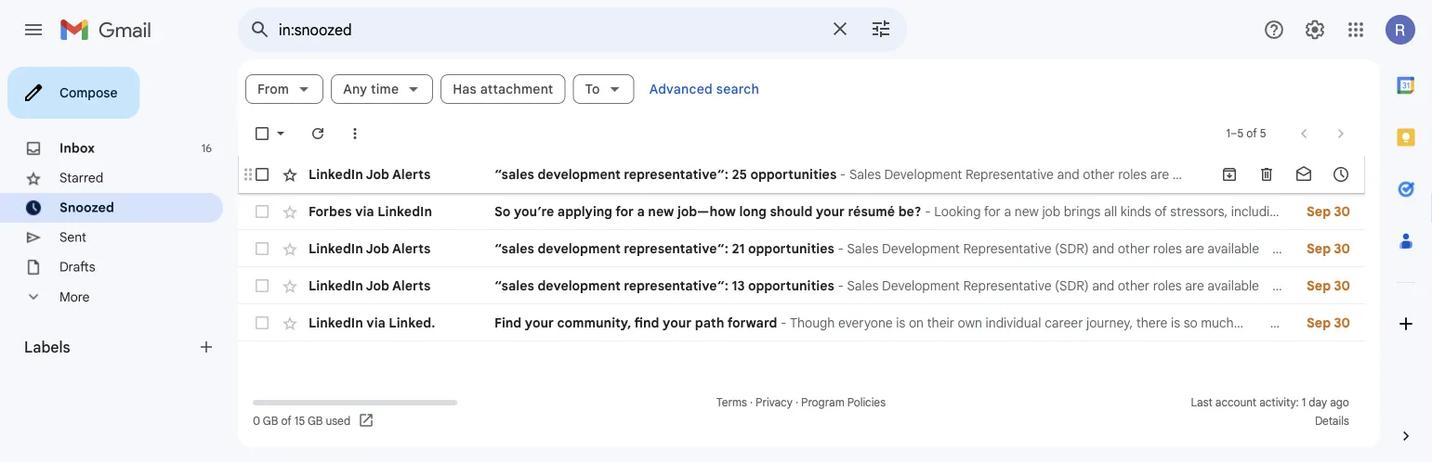 Task type: describe. For each thing, give the bounding box(es) containing it.
labels
[[24, 338, 70, 357]]

and down all
[[1093, 241, 1115, 257]]

1 horizontal spatial your
[[663, 315, 692, 331]]

sent link
[[60, 230, 86, 246]]

find your community, find your path forward - though everyone is on their own individual career journey, there is so much… ͏ ͏ ͏ ͏ ͏ ͏ ͏ ͏ ͏ ͏ ͏ ͏ ͏ ͏ ͏ ͏ ͏ ͏ ͏ ͏ ͏ ͏ ͏ ͏ ͏ ͏ ͏ ͏ ͏ ͏ ͏ ͏ ͏ ͏ ͏ ͏ ͏ ͏ ͏ ͏ ͏ ͏ ͏ ͏ ͏ ͏ ͏ ͏ ͏ ͏ ͏ ͏ ͏ ͏ ͏ ͏ ͏
[[495, 315, 1433, 331]]

any
[[343, 81, 367, 97]]

career
[[1045, 315, 1084, 331]]

from button
[[245, 74, 324, 104]]

Search mail text field
[[279, 20, 818, 39]]

1 is from the left
[[897, 315, 906, 331]]

- for "sales development representative": 21 opportunities
[[838, 241, 844, 257]]

compose
[[60, 85, 118, 101]]

last
[[1191, 397, 1213, 410]]

job for "sales development representative": 21 opportunities - sales development representative (sdr) and other roles are available ͏ ͏ ͏ ͏ ͏ ͏ ͏ ͏ ͏ ͏ ͏ ͏ ͏ ͏ ͏ ͏ ͏ ͏ ͏ ͏ ͏ ͏ ͏ ͏ ͏ ͏ ͏ ͏ ͏ ͏ ͏ ͏ ͏ ͏ ͏ ͏ ͏ ͏ ͏ ͏ ͏ ͏ ͏ ͏ ͏ ͏ ͏ ͏ ͏ ͏ ͏ ͏
[[366, 241, 389, 257]]

search mail image
[[244, 13, 277, 46]]

stressors,
[[1171, 204, 1228, 220]]

- for "sales development representative": 25 opportunities
[[840, 166, 846, 183]]

representative": for 25
[[624, 166, 729, 183]]

details
[[1315, 415, 1350, 429]]

advanced search button
[[642, 73, 767, 106]]

16
[[202, 142, 212, 156]]

0 gb of 15 gb used
[[253, 415, 351, 429]]

linked.
[[389, 315, 435, 331]]

linkedin job alerts for "sales development representative": 21 opportunities - sales development representative (sdr) and other roles are available ͏ ͏ ͏ ͏ ͏ ͏ ͏ ͏ ͏ ͏ ͏ ͏ ͏ ͏ ͏ ͏ ͏ ͏ ͏ ͏ ͏ ͏ ͏ ͏ ͏ ͏ ͏ ͏ ͏ ͏ ͏ ͏ ͏ ͏ ͏ ͏ ͏ ͏ ͏ ͏ ͏ ͏ ͏ ͏ ͏ ͏ ͏ ͏ ͏ ͏ ͏ ͏
[[309, 241, 431, 257]]

brings
[[1064, 204, 1101, 220]]

development for "sales development representative": 13 opportunities - sales development representative (sdr) and other roles are available ͏ ͏ ͏ ͏ ͏ ͏ ͏ ͏ ͏ ͏ ͏ ͏ ͏ ͏ ͏ ͏ ͏ ͏ ͏ ͏ ͏ ͏ ͏ ͏ ͏ ͏ ͏ ͏ ͏ ͏ ͏ ͏ ͏ ͏ ͏ ͏ ͏ ͏ ͏ ͏ ͏ ͏ ͏ ͏ ͏ ͏ ͏ ͏ ͏ ͏ ͏ ͏
[[538, 278, 621, 294]]

linkedin up forbes
[[309, 166, 363, 183]]

follow link to manage storage image
[[358, 413, 377, 431]]

- for "sales development representative": 13 opportunities
[[838, 278, 844, 294]]

applying
[[558, 204, 613, 220]]

0 horizontal spatial your
[[525, 315, 554, 331]]

3 row from the top
[[238, 231, 1433, 268]]

inbox
[[60, 140, 95, 157]]

including
[[1232, 204, 1285, 220]]

clear search image
[[822, 10, 859, 47]]

privacy
[[756, 397, 793, 410]]

alerts for "sales development representative": 21 opportunities
[[392, 241, 431, 257]]

linkedin job alerts for "sales development representative": 13 opportunities - sales development representative (sdr) and other roles are available ͏ ͏ ͏ ͏ ͏ ͏ ͏ ͏ ͏ ͏ ͏ ͏ ͏ ͏ ͏ ͏ ͏ ͏ ͏ ͏ ͏ ͏ ͏ ͏ ͏ ͏ ͏ ͏ ͏ ͏ ͏ ͏ ͏ ͏ ͏ ͏ ͏ ͏ ͏ ͏ ͏ ͏ ͏ ͏ ͏ ͏ ͏ ͏ ͏ ͏ ͏ ͏
[[309, 278, 431, 294]]

find
[[495, 315, 522, 331]]

4 row from the top
[[238, 268, 1433, 305]]

has attachment
[[453, 81, 554, 97]]

gmail image
[[60, 11, 161, 48]]

1 job from the top
[[366, 166, 389, 183]]

are for "sales development representative": 13 opportunities - sales development representative (sdr) and other roles are available ͏ ͏ ͏ ͏ ͏ ͏ ͏ ͏ ͏ ͏ ͏ ͏ ͏ ͏ ͏ ͏ ͏ ͏ ͏ ͏ ͏ ͏ ͏ ͏ ͏ ͏ ͏ ͏ ͏ ͏ ͏ ͏ ͏ ͏ ͏ ͏ ͏ ͏ ͏ ͏ ͏ ͏ ͏ ͏ ͏ ͏ ͏ ͏ ͏ ͏ ͏ ͏
[[1186, 278, 1205, 294]]

30 for "sales development representative": 21 opportunities - sales development representative (sdr) and other roles are available ͏ ͏ ͏ ͏ ͏ ͏ ͏ ͏ ͏ ͏ ͏ ͏ ͏ ͏ ͏ ͏ ͏ ͏ ͏ ͏ ͏ ͏ ͏ ͏ ͏ ͏ ͏ ͏ ͏ ͏ ͏ ͏ ͏ ͏ ͏ ͏ ͏ ͏ ͏ ͏ ͏ ͏ ͏ ͏ ͏ ͏ ͏ ͏ ͏ ͏ ͏ ͏
[[1335, 241, 1351, 257]]

via for forbes
[[355, 204, 374, 220]]

on
[[909, 315, 924, 331]]

2 horizontal spatial your
[[816, 204, 845, 220]]

development for "sales development representative": 13 opportunities
[[882, 278, 960, 294]]

all
[[1104, 204, 1118, 220]]

sep 30 for "sales development representative": 13 opportunities - sales development representative (sdr) and other roles are available ͏ ͏ ͏ ͏ ͏ ͏ ͏ ͏ ͏ ͏ ͏ ͏ ͏ ͏ ͏ ͏ ͏ ͏ ͏ ͏ ͏ ͏ ͏ ͏ ͏ ͏ ͏ ͏ ͏ ͏ ͏ ͏ ͏ ͏ ͏ ͏ ͏ ͏ ͏ ͏ ͏ ͏ ͏ ͏ ͏ ͏ ͏ ͏ ͏ ͏ ͏ ͏
[[1307, 278, 1351, 294]]

time
[[371, 81, 399, 97]]

ago
[[1331, 397, 1350, 410]]

starred
[[60, 170, 103, 186]]

sep 30 for "sales development representative": 21 opportunities - sales development representative (sdr) and other roles are available ͏ ͏ ͏ ͏ ͏ ͏ ͏ ͏ ͏ ͏ ͏ ͏ ͏ ͏ ͏ ͏ ͏ ͏ ͏ ͏ ͏ ͏ ͏ ͏ ͏ ͏ ͏ ͏ ͏ ͏ ͏ ͏ ͏ ͏ ͏ ͏ ͏ ͏ ͏ ͏ ͏ ͏ ͏ ͏ ͏ ͏ ͏ ͏ ͏ ͏ ͏ ͏
[[1307, 241, 1351, 257]]

"sales development representative": 25 opportunities - sales development representative and other roles are available ͏ ͏ ͏ ͏ ͏ ͏ ͏ ͏ ͏ ͏ ͏ ͏ ͏ ͏ ͏ ͏ ͏ ͏ ͏ ͏ ͏ ͏ ͏ ͏ ͏ ͏ ͏ ͏ ͏ ͏ ͏ ͏ ͏ ͏ ͏ ͏ ͏ ͏ ͏ ͏ ͏ ͏ ͏ ͏ ͏ ͏ ͏ ͏ ͏ ͏ ͏ ͏ ͏ ͏ ͏ ͏ ͏ ͏ ͏ ͏ ͏ ͏ ͏
[[495, 166, 1433, 183]]

and up journey,
[[1093, 278, 1115, 294]]

other for "sales development representative": 13 opportunities
[[1118, 278, 1150, 294]]

sep for find your community, find your path forward - though everyone is on their own individual career journey, there is so much… ͏ ͏ ͏ ͏ ͏ ͏ ͏ ͏ ͏ ͏ ͏ ͏ ͏ ͏ ͏ ͏ ͏ ͏ ͏ ͏ ͏ ͏ ͏ ͏ ͏ ͏ ͏ ͏ ͏ ͏ ͏ ͏ ͏ ͏ ͏ ͏ ͏ ͏ ͏ ͏ ͏ ͏ ͏ ͏ ͏ ͏ ͏ ͏ ͏ ͏ ͏ ͏ ͏ ͏ ͏ ͏ ͏
[[1307, 315, 1331, 331]]

ins
[[1311, 204, 1328, 220]]

own
[[958, 315, 983, 331]]

the
[[1289, 204, 1308, 220]]

1 30 from the top
[[1335, 204, 1351, 220]]

(sdr) for "sales development representative": 13 opportunities
[[1055, 278, 1089, 294]]

available for "sales development representative": 21 opportunities - sales development representative (sdr) and other roles are available ͏ ͏ ͏ ͏ ͏ ͏ ͏ ͏ ͏ ͏ ͏ ͏ ͏ ͏ ͏ ͏ ͏ ͏ ͏ ͏ ͏ ͏ ͏ ͏ ͏ ͏ ͏ ͏ ͏ ͏ ͏ ͏ ͏ ͏ ͏ ͏ ͏ ͏ ͏ ͏ ͏ ͏ ͏ ͏ ͏ ͏ ͏ ͏ ͏ ͏ ͏ ͏
[[1208, 241, 1260, 257]]

1 a from the left
[[637, 204, 645, 220]]

inbox link
[[60, 140, 95, 157]]

25
[[732, 166, 747, 183]]

account
[[1216, 397, 1257, 410]]

community,
[[557, 315, 632, 331]]

alerts for "sales development representative": 13 opportunities
[[392, 278, 431, 294]]

snoozed
[[60, 200, 114, 216]]

you're
[[514, 204, 554, 220]]

via for linkedin
[[367, 315, 386, 331]]

advanced search
[[650, 81, 760, 97]]

any time button
[[331, 74, 433, 104]]

so
[[1184, 315, 1198, 331]]

sent
[[60, 230, 86, 246]]

0 vertical spatial other
[[1083, 166, 1115, 183]]

1 gb from the left
[[263, 415, 278, 429]]

sales for "sales development representative": 25 opportunities
[[850, 166, 881, 183]]

forbes
[[309, 204, 352, 220]]

job—how
[[678, 204, 736, 220]]

1 sep from the top
[[1307, 204, 1331, 220]]

their
[[927, 315, 955, 331]]

has
[[453, 81, 477, 97]]

30 for "sales development representative": 13 opportunities - sales development representative (sdr) and other roles are available ͏ ͏ ͏ ͏ ͏ ͏ ͏ ͏ ͏ ͏ ͏ ͏ ͏ ͏ ͏ ͏ ͏ ͏ ͏ ͏ ͏ ͏ ͏ ͏ ͏ ͏ ͏ ͏ ͏ ͏ ͏ ͏ ͏ ͏ ͏ ͏ ͏ ͏ ͏ ͏ ͏ ͏ ͏ ͏ ͏ ͏ ͏ ͏ ͏ ͏ ͏ ͏
[[1335, 278, 1351, 294]]

program
[[802, 397, 845, 410]]

representative for "sales development representative": 21 opportunities
[[964, 241, 1052, 257]]

2 for from the left
[[984, 204, 1001, 220]]

2 new from the left
[[1015, 204, 1039, 220]]

toolbar inside row
[[1211, 165, 1360, 184]]

"sales for "sales development representative": 13 opportunities
[[495, 278, 534, 294]]

outs…
[[1357, 204, 1393, 220]]

looking
[[935, 204, 981, 220]]

policies
[[848, 397, 886, 410]]

row containing forbes via linkedin
[[238, 193, 1433, 231]]

15
[[295, 415, 305, 429]]

activity:
[[1260, 397, 1299, 410]]

drafts link
[[60, 259, 95, 276]]

terms link
[[717, 397, 747, 410]]

job for "sales development representative": 13 opportunities - sales development representative (sdr) and other roles are available ͏ ͏ ͏ ͏ ͏ ͏ ͏ ͏ ͏ ͏ ͏ ͏ ͏ ͏ ͏ ͏ ͏ ͏ ͏ ͏ ͏ ͏ ͏ ͏ ͏ ͏ ͏ ͏ ͏ ͏ ͏ ͏ ͏ ͏ ͏ ͏ ͏ ͏ ͏ ͏ ͏ ͏ ͏ ͏ ͏ ͏ ͏ ͏ ͏ ͏ ͏ ͏
[[366, 278, 389, 294]]

attachment
[[480, 81, 554, 97]]

sep for "sales development representative": 13 opportunities - sales development representative (sdr) and other roles are available ͏ ͏ ͏ ͏ ͏ ͏ ͏ ͏ ͏ ͏ ͏ ͏ ͏ ͏ ͏ ͏ ͏ ͏ ͏ ͏ ͏ ͏ ͏ ͏ ͏ ͏ ͏ ͏ ͏ ͏ ͏ ͏ ͏ ͏ ͏ ͏ ͏ ͏ ͏ ͏ ͏ ͏ ͏ ͏ ͏ ͏ ͏ ͏ ͏ ͏ ͏ ͏
[[1307, 278, 1331, 294]]

has attachment button
[[441, 74, 566, 104]]

opportunities for "sales development representative": 13 opportunities
[[748, 278, 835, 294]]

roles for "sales development representative": 13 opportunities - sales development representative (sdr) and other roles are available ͏ ͏ ͏ ͏ ͏ ͏ ͏ ͏ ͏ ͏ ͏ ͏ ͏ ͏ ͏ ͏ ͏ ͏ ͏ ͏ ͏ ͏ ͏ ͏ ͏ ͏ ͏ ͏ ͏ ͏ ͏ ͏ ͏ ͏ ͏ ͏ ͏ ͏ ͏ ͏ ͏ ͏ ͏ ͏ ͏ ͏ ͏ ͏ ͏ ͏ ͏ ͏
[[1154, 278, 1182, 294]]

be?
[[899, 204, 922, 220]]

1 new from the left
[[648, 204, 674, 220]]

0
[[253, 415, 260, 429]]

kinds
[[1121, 204, 1152, 220]]

settings image
[[1304, 19, 1327, 41]]

sep for "sales development representative": 21 opportunities - sales development representative (sdr) and other roles are available ͏ ͏ ͏ ͏ ͏ ͏ ͏ ͏ ͏ ͏ ͏ ͏ ͏ ͏ ͏ ͏ ͏ ͏ ͏ ͏ ͏ ͏ ͏ ͏ ͏ ͏ ͏ ͏ ͏ ͏ ͏ ͏ ͏ ͏ ͏ ͏ ͏ ͏ ͏ ͏ ͏ ͏ ͏ ͏ ͏ ͏ ͏ ͏ ͏ ͏ ͏ ͏
[[1307, 241, 1331, 257]]

sales for "sales development representative": 13 opportunities
[[847, 278, 879, 294]]

1 alerts from the top
[[392, 166, 431, 183]]

terms · privacy · program policies
[[717, 397, 886, 410]]



Task type: locate. For each thing, give the bounding box(es) containing it.
"sales for "sales development representative": 21 opportunities
[[495, 241, 534, 257]]

3 30 from the top
[[1335, 278, 1351, 294]]

a
[[637, 204, 645, 220], [1005, 204, 1012, 220]]

representative up job
[[966, 166, 1054, 183]]

3 job from the top
[[366, 278, 389, 294]]

1 vertical spatial available
[[1208, 241, 1260, 257]]

2 vertical spatial roles
[[1154, 278, 1182, 294]]

snoozed link
[[60, 200, 114, 216]]

linkedin via linked.
[[309, 315, 435, 331]]

to
[[585, 81, 600, 97]]

roles down stressors,
[[1154, 241, 1182, 257]]

1 development from the top
[[538, 166, 621, 183]]

toolbar
[[1211, 165, 1360, 184]]

1 horizontal spatial ·
[[796, 397, 799, 410]]

linkedin
[[309, 166, 363, 183], [378, 204, 432, 220], [309, 241, 363, 257], [309, 278, 363, 294], [309, 315, 363, 331]]

alerts up forbes via linkedin
[[392, 166, 431, 183]]

tab list
[[1381, 60, 1433, 396]]

1 horizontal spatial for
[[984, 204, 1001, 220]]

21
[[732, 241, 745, 257]]

a right the applying
[[637, 204, 645, 220]]

opportunities up though
[[748, 278, 835, 294]]

0 vertical spatial development
[[538, 166, 621, 183]]

1 linkedin job alerts from the top
[[309, 166, 431, 183]]

2 vertical spatial sales
[[847, 278, 879, 294]]

sales up the résumé
[[850, 166, 881, 183]]

and up brings at the right top
[[1058, 166, 1080, 183]]

"sales up find
[[495, 278, 534, 294]]

representative": down job—how
[[624, 241, 729, 257]]

development up community,
[[538, 278, 621, 294]]

linkedin job alerts up linkedin via linked.
[[309, 278, 431, 294]]

job up linkedin via linked.
[[366, 278, 389, 294]]

2 vertical spatial "sales
[[495, 278, 534, 294]]

None checkbox
[[253, 125, 271, 143], [253, 240, 271, 258], [253, 125, 271, 143], [253, 240, 271, 258]]

refresh image
[[309, 125, 327, 143]]

representative": up find
[[624, 278, 729, 294]]

and right ins
[[1331, 204, 1354, 220]]

used
[[326, 415, 351, 429]]

1 vertical spatial opportunities
[[748, 241, 835, 257]]

available up much…
[[1208, 278, 1260, 294]]

sales for "sales development representative": 21 opportunities
[[847, 241, 879, 257]]

(sdr) up career
[[1055, 278, 1089, 294]]

2 linkedin job alerts from the top
[[309, 241, 431, 257]]

· right "privacy" link
[[796, 397, 799, 410]]

path
[[695, 315, 725, 331]]

3 sep from the top
[[1307, 278, 1331, 294]]

are for "sales development representative": 21 opportunities - sales development representative (sdr) and other roles are available ͏ ͏ ͏ ͏ ͏ ͏ ͏ ͏ ͏ ͏ ͏ ͏ ͏ ͏ ͏ ͏ ͏ ͏ ͏ ͏ ͏ ͏ ͏ ͏ ͏ ͏ ͏ ͏ ͏ ͏ ͏ ͏ ͏ ͏ ͏ ͏ ͏ ͏ ͏ ͏ ͏ ͏ ͏ ͏ ͏ ͏ ͏ ͏ ͏ ͏ ͏ ͏
[[1186, 241, 1205, 257]]

2 vertical spatial opportunities
[[748, 278, 835, 294]]

2 vertical spatial development
[[882, 278, 960, 294]]

forward
[[728, 315, 778, 331]]

0 vertical spatial (sdr)
[[1055, 241, 1089, 257]]

sales up everyone
[[847, 278, 879, 294]]

· right the terms
[[750, 397, 753, 410]]

of right kinds
[[1155, 204, 1167, 220]]

2 representative": from the top
[[624, 241, 729, 257]]

2 gb from the left
[[308, 415, 323, 429]]

search
[[717, 81, 760, 97]]

"sales down so
[[495, 241, 534, 257]]

development up "be?"
[[885, 166, 963, 183]]

0 vertical spatial are
[[1151, 166, 1170, 183]]

3 representative": from the top
[[624, 278, 729, 294]]

1 · from the left
[[750, 397, 753, 410]]

gb right '0'
[[263, 415, 278, 429]]

sep
[[1307, 204, 1331, 220], [1307, 241, 1331, 257], [1307, 278, 1331, 294], [1307, 315, 1331, 331]]

1 vertical spatial job
[[366, 241, 389, 257]]

job
[[366, 166, 389, 183], [366, 241, 389, 257], [366, 278, 389, 294]]

opportunities for "sales development representative": 21 opportunities
[[748, 241, 835, 257]]

linkedin for find your community, find your path forward - though everyone is on their own individual career journey, there is so much… ͏ ͏ ͏ ͏ ͏ ͏ ͏ ͏ ͏ ͏ ͏ ͏ ͏ ͏ ͏ ͏ ͏ ͏ ͏ ͏ ͏ ͏ ͏ ͏ ͏ ͏ ͏ ͏ ͏ ͏ ͏ ͏ ͏ ͏ ͏ ͏ ͏ ͏ ͏ ͏ ͏ ͏ ͏ ͏ ͏ ͏ ͏ ͏ ͏ ͏ ͏ ͏ ͏ ͏ ͏ ͏ ͏
[[309, 315, 363, 331]]

2 vertical spatial development
[[538, 278, 621, 294]]

2 (sdr) from the top
[[1055, 278, 1089, 294]]

0 horizontal spatial a
[[637, 204, 645, 220]]

None checkbox
[[253, 165, 271, 184], [253, 203, 271, 221], [253, 277, 271, 296], [253, 314, 271, 333], [253, 165, 271, 184], [253, 203, 271, 221], [253, 277, 271, 296], [253, 314, 271, 333]]

2 vertical spatial other
[[1118, 278, 1150, 294]]

for right looking
[[984, 204, 1001, 220]]

of left 15
[[281, 415, 292, 429]]

footer containing terms
[[238, 394, 1366, 431]]

gb right 15
[[308, 415, 323, 429]]

your
[[816, 204, 845, 220], [525, 315, 554, 331], [663, 315, 692, 331]]

2 is from the left
[[1171, 315, 1181, 331]]

for
[[616, 204, 634, 220], [984, 204, 1001, 220]]

development for "sales development representative": 21 opportunities
[[882, 241, 960, 257]]

3 development from the top
[[538, 278, 621, 294]]

linkedin job alerts down forbes via linkedin
[[309, 241, 431, 257]]

2 row from the top
[[238, 193, 1433, 231]]

opportunities down the should
[[748, 241, 835, 257]]

2 vertical spatial alerts
[[392, 278, 431, 294]]

other
[[1083, 166, 1115, 183], [1118, 241, 1150, 257], [1118, 278, 1150, 294]]

linkedin right forbes
[[378, 204, 432, 220]]

available for "sales development representative": 13 opportunities - sales development representative (sdr) and other roles are available ͏ ͏ ͏ ͏ ͏ ͏ ͏ ͏ ͏ ͏ ͏ ͏ ͏ ͏ ͏ ͏ ͏ ͏ ͏ ͏ ͏ ͏ ͏ ͏ ͏ ͏ ͏ ͏ ͏ ͏ ͏ ͏ ͏ ͏ ͏ ͏ ͏ ͏ ͏ ͏ ͏ ͏ ͏ ͏ ͏ ͏ ͏ ͏ ͏ ͏ ͏ ͏
[[1208, 278, 1260, 294]]

so
[[495, 204, 511, 220]]

via left linked.
[[367, 315, 386, 331]]

last account activity: 1 day ago details
[[1191, 397, 1350, 429]]

0 horizontal spatial of
[[281, 415, 292, 429]]

advanced
[[650, 81, 713, 97]]

representative down job
[[964, 241, 1052, 257]]

4 sep 30 from the top
[[1307, 315, 1351, 331]]

1 vertical spatial alerts
[[392, 241, 431, 257]]

1 vertical spatial linkedin job alerts
[[309, 241, 431, 257]]

a left job
[[1005, 204, 1012, 220]]

0 vertical spatial "sales
[[495, 166, 534, 183]]

1 "sales from the top
[[495, 166, 534, 183]]

representative": up job—how
[[624, 166, 729, 183]]

sep 30 for find your community, find your path forward - though everyone is on their own individual career journey, there is so much… ͏ ͏ ͏ ͏ ͏ ͏ ͏ ͏ ͏ ͏ ͏ ͏ ͏ ͏ ͏ ͏ ͏ ͏ ͏ ͏ ͏ ͏ ͏ ͏ ͏ ͏ ͏ ͏ ͏ ͏ ͏ ͏ ͏ ͏ ͏ ͏ ͏ ͏ ͏ ͏ ͏ ͏ ͏ ͏ ͏ ͏ ͏ ͏ ͏ ͏ ͏ ͏ ͏ ͏ ͏ ͏ ͏
[[1307, 315, 1351, 331]]

1 vertical spatial development
[[538, 241, 621, 257]]

job
[[1043, 204, 1061, 220]]

opportunities
[[751, 166, 837, 183], [748, 241, 835, 257], [748, 278, 835, 294]]

2 sep from the top
[[1307, 241, 1331, 257]]

1 vertical spatial sales
[[847, 241, 879, 257]]

-
[[840, 166, 846, 183], [925, 204, 931, 220], [838, 241, 844, 257], [838, 278, 844, 294], [781, 315, 787, 331]]

0 horizontal spatial for
[[616, 204, 634, 220]]

from
[[258, 81, 289, 97]]

individual
[[986, 315, 1042, 331]]

1 vertical spatial development
[[882, 241, 960, 257]]

representative for "sales development representative": 13 opportunities
[[964, 278, 1052, 294]]

new left job
[[1015, 204, 1039, 220]]

1 horizontal spatial of
[[1155, 204, 1167, 220]]

gb
[[263, 415, 278, 429], [308, 415, 323, 429]]

0 vertical spatial roles
[[1119, 166, 1147, 183]]

0 vertical spatial linkedin job alerts
[[309, 166, 431, 183]]

1 horizontal spatial is
[[1171, 315, 1181, 331]]

2 development from the top
[[538, 241, 621, 257]]

͏
[[1225, 166, 1228, 183], [1228, 166, 1231, 183], [1231, 166, 1235, 183], [1235, 166, 1238, 183], [1238, 166, 1241, 183], [1241, 166, 1245, 183], [1245, 166, 1248, 183], [1248, 166, 1251, 183], [1251, 166, 1255, 183], [1255, 166, 1258, 183], [1258, 166, 1261, 183], [1261, 166, 1265, 183], [1265, 166, 1268, 183], [1268, 166, 1271, 183], [1271, 166, 1275, 183], [1275, 166, 1278, 183], [1278, 166, 1281, 183], [1281, 166, 1285, 183], [1285, 166, 1288, 183], [1288, 166, 1291, 183], [1291, 166, 1295, 183], [1295, 166, 1298, 183], [1298, 166, 1301, 183], [1301, 166, 1305, 183], [1305, 166, 1308, 183], [1308, 166, 1311, 183], [1311, 166, 1315, 183], [1315, 166, 1318, 183], [1318, 166, 1321, 183], [1321, 166, 1325, 183], [1325, 166, 1328, 183], [1328, 166, 1331, 183], [1331, 166, 1335, 183], [1335, 166, 1338, 183], [1338, 166, 1341, 183], [1341, 166, 1345, 183], [1345, 166, 1348, 183], [1348, 166, 1351, 183], [1351, 166, 1355, 183], [1355, 166, 1358, 183], [1358, 166, 1361, 183], [1361, 166, 1365, 183], [1365, 166, 1368, 183], [1368, 166, 1371, 183], [1371, 166, 1375, 183], [1375, 166, 1378, 183], [1378, 166, 1381, 183], [1381, 166, 1385, 183], [1385, 166, 1388, 183], [1388, 166, 1391, 183], [1391, 166, 1395, 183], [1395, 166, 1398, 183], [1398, 166, 1401, 183], [1401, 166, 1405, 183], [1405, 166, 1408, 183], [1408, 166, 1411, 183], [1411, 166, 1415, 183], [1415, 166, 1418, 183], [1418, 166, 1421, 183], [1421, 166, 1425, 183], [1425, 166, 1428, 183], [1428, 166, 1431, 183], [1431, 166, 1433, 183], [1393, 204, 1396, 220], [1396, 204, 1400, 220], [1400, 204, 1403, 220], [1403, 204, 1406, 220], [1406, 204, 1410, 220], [1410, 204, 1413, 220], [1413, 204, 1416, 220], [1416, 204, 1420, 220], [1420, 204, 1423, 220], [1423, 204, 1426, 220], [1426, 204, 1430, 220], [1430, 204, 1433, 220], [1260, 241, 1263, 257], [1263, 241, 1266, 257], [1266, 241, 1270, 257], [1270, 241, 1273, 257], [1273, 241, 1276, 257], [1276, 241, 1280, 257], [1280, 241, 1283, 257], [1283, 241, 1286, 257], [1286, 241, 1290, 257], [1290, 241, 1293, 257], [1293, 241, 1296, 257], [1296, 241, 1300, 257], [1300, 241, 1303, 257], [1303, 241, 1306, 257], [1306, 241, 1310, 257], [1310, 241, 1313, 257], [1313, 241, 1316, 257], [1316, 241, 1320, 257], [1320, 241, 1323, 257], [1323, 241, 1326, 257], [1326, 241, 1330, 257], [1330, 241, 1333, 257], [1333, 241, 1336, 257], [1336, 241, 1340, 257], [1340, 241, 1343, 257], [1343, 241, 1346, 257], [1346, 241, 1350, 257], [1350, 241, 1353, 257], [1353, 241, 1356, 257], [1356, 241, 1360, 257], [1360, 241, 1363, 257], [1363, 241, 1366, 257], [1366, 241, 1370, 257], [1370, 241, 1373, 257], [1373, 241, 1376, 257], [1376, 241, 1380, 257], [1380, 241, 1383, 257], [1383, 241, 1386, 257], [1386, 241, 1390, 257], [1390, 241, 1393, 257], [1393, 241, 1396, 257], [1396, 241, 1400, 257], [1400, 241, 1403, 257], [1403, 241, 1406, 257], [1406, 241, 1410, 257], [1410, 241, 1413, 257], [1413, 241, 1416, 257], [1416, 241, 1420, 257], [1420, 241, 1423, 257], [1423, 241, 1426, 257], [1426, 241, 1430, 257], [1430, 241, 1433, 257], [1260, 278, 1263, 294], [1263, 278, 1266, 294], [1266, 278, 1270, 294], [1270, 278, 1273, 294], [1273, 278, 1276, 294], [1276, 278, 1280, 294], [1280, 278, 1283, 294], [1283, 278, 1286, 294], [1286, 278, 1290, 294], [1290, 278, 1293, 294], [1293, 278, 1296, 294], [1296, 278, 1300, 294], [1300, 278, 1303, 294], [1303, 278, 1306, 294], [1306, 278, 1310, 294], [1310, 278, 1313, 294], [1313, 278, 1316, 294], [1316, 278, 1320, 294], [1320, 278, 1323, 294], [1323, 278, 1326, 294], [1326, 278, 1330, 294], [1330, 278, 1333, 294], [1333, 278, 1336, 294], [1336, 278, 1340, 294], [1340, 278, 1343, 294], [1343, 278, 1346, 294], [1346, 278, 1350, 294], [1350, 278, 1353, 294], [1353, 278, 1356, 294], [1356, 278, 1360, 294], [1360, 278, 1363, 294], [1363, 278, 1366, 294], [1366, 278, 1370, 294], [1370, 278, 1373, 294], [1373, 278, 1376, 294], [1376, 278, 1380, 294], [1380, 278, 1383, 294], [1383, 278, 1386, 294], [1386, 278, 1390, 294], [1390, 278, 1393, 294], [1393, 278, 1396, 294], [1396, 278, 1400, 294], [1400, 278, 1403, 294], [1403, 278, 1406, 294], [1406, 278, 1410, 294], [1410, 278, 1413, 294], [1413, 278, 1416, 294], [1416, 278, 1420, 294], [1420, 278, 1423, 294], [1423, 278, 1426, 294], [1426, 278, 1430, 294], [1430, 278, 1433, 294], [1244, 315, 1247, 331], [1247, 315, 1251, 331], [1251, 315, 1254, 331], [1254, 315, 1257, 331], [1257, 315, 1261, 331], [1261, 315, 1264, 331], [1264, 315, 1267, 331], [1267, 315, 1271, 331], [1271, 315, 1274, 331], [1274, 315, 1277, 331], [1277, 315, 1281, 331], [1281, 315, 1284, 331], [1284, 315, 1287, 331], [1287, 315, 1291, 331], [1291, 315, 1294, 331], [1294, 315, 1297, 331], [1297, 315, 1301, 331], [1301, 315, 1304, 331], [1304, 315, 1307, 331], [1307, 315, 1311, 331], [1311, 315, 1314, 331], [1314, 315, 1317, 331], [1317, 315, 1321, 331], [1321, 315, 1324, 331], [1324, 315, 1327, 331], [1327, 315, 1331, 331], [1331, 315, 1334, 331], [1334, 315, 1337, 331], [1337, 315, 1341, 331], [1341, 315, 1344, 331], [1344, 315, 1347, 331], [1347, 315, 1351, 331], [1351, 315, 1354, 331], [1354, 315, 1357, 331], [1357, 315, 1361, 331], [1361, 315, 1364, 331], [1364, 315, 1367, 331], [1367, 315, 1371, 331], [1371, 315, 1374, 331], [1374, 315, 1377, 331], [1377, 315, 1381, 331], [1381, 315, 1384, 331], [1384, 315, 1387, 331], [1387, 315, 1391, 331], [1391, 315, 1394, 331], [1394, 315, 1397, 331], [1397, 315, 1401, 331], [1401, 315, 1404, 331], [1404, 315, 1407, 331], [1407, 315, 1411, 331], [1411, 315, 1414, 331], [1414, 315, 1417, 331], [1417, 315, 1421, 331], [1421, 315, 1424, 331], [1424, 315, 1427, 331], [1427, 315, 1431, 331], [1431, 315, 1433, 331]]

compose button
[[7, 67, 140, 119]]

0 vertical spatial opportunities
[[751, 166, 837, 183]]

0 vertical spatial via
[[355, 204, 374, 220]]

2 30 from the top
[[1335, 241, 1351, 257]]

30 for find your community, find your path forward - though everyone is on their own individual career journey, there is so much… ͏ ͏ ͏ ͏ ͏ ͏ ͏ ͏ ͏ ͏ ͏ ͏ ͏ ͏ ͏ ͏ ͏ ͏ ͏ ͏ ͏ ͏ ͏ ͏ ͏ ͏ ͏ ͏ ͏ ͏ ͏ ͏ ͏ ͏ ͏ ͏ ͏ ͏ ͏ ͏ ͏ ͏ ͏ ͏ ͏ ͏ ͏ ͏ ͏ ͏ ͏ ͏ ͏ ͏ ͏ ͏ ͏
[[1335, 315, 1351, 331]]

0 horizontal spatial new
[[648, 204, 674, 220]]

find
[[635, 315, 660, 331]]

5 row from the top
[[238, 305, 1433, 342]]

for right the applying
[[616, 204, 634, 220]]

are up kinds
[[1151, 166, 1170, 183]]

0 vertical spatial available
[[1173, 166, 1225, 183]]

labels navigation
[[0, 60, 238, 463]]

0 horizontal spatial is
[[897, 315, 906, 331]]

is left the so
[[1171, 315, 1181, 331]]

development down "be?"
[[882, 241, 960, 257]]

alerts
[[392, 166, 431, 183], [392, 241, 431, 257], [392, 278, 431, 294]]

more image
[[346, 125, 364, 143]]

2 vertical spatial available
[[1208, 278, 1260, 294]]

4 sep from the top
[[1307, 315, 1331, 331]]

new left job—how
[[648, 204, 674, 220]]

starred link
[[60, 170, 103, 186]]

0 vertical spatial representative":
[[624, 166, 729, 183]]

development
[[538, 166, 621, 183], [538, 241, 621, 257], [538, 278, 621, 294]]

forbes via linkedin
[[309, 204, 432, 220]]

representative": for 21
[[624, 241, 729, 257]]

1 row from the top
[[238, 156, 1433, 193]]

available down including
[[1208, 241, 1260, 257]]

2 vertical spatial representative
[[964, 278, 1052, 294]]

linkedin left linked.
[[309, 315, 363, 331]]

1 vertical spatial roles
[[1154, 241, 1182, 257]]

drafts
[[60, 259, 95, 276]]

1 vertical spatial other
[[1118, 241, 1150, 257]]

row
[[238, 156, 1433, 193], [238, 193, 1433, 231], [238, 231, 1433, 268], [238, 268, 1433, 305], [238, 305, 1433, 342]]

development for "sales development representative": 21 opportunities - sales development representative (sdr) and other roles are available ͏ ͏ ͏ ͏ ͏ ͏ ͏ ͏ ͏ ͏ ͏ ͏ ͏ ͏ ͏ ͏ ͏ ͏ ͏ ͏ ͏ ͏ ͏ ͏ ͏ ͏ ͏ ͏ ͏ ͏ ͏ ͏ ͏ ͏ ͏ ͏ ͏ ͏ ͏ ͏ ͏ ͏ ͏ ͏ ͏ ͏ ͏ ͏ ͏ ͏ ͏ ͏
[[538, 241, 621, 257]]

0 horizontal spatial gb
[[263, 415, 278, 429]]

"sales up so
[[495, 166, 534, 183]]

"sales development representative": 21 opportunities - sales development representative (sdr) and other roles are available ͏ ͏ ͏ ͏ ͏ ͏ ͏ ͏ ͏ ͏ ͏ ͏ ͏ ͏ ͏ ͏ ͏ ͏ ͏ ͏ ͏ ͏ ͏ ͏ ͏ ͏ ͏ ͏ ͏ ͏ ͏ ͏ ͏ ͏ ͏ ͏ ͏ ͏ ͏ ͏ ͏ ͏ ͏ ͏ ͏ ͏ ͏ ͏ ͏ ͏ ͏ ͏
[[495, 241, 1433, 257]]

2 sep 30 from the top
[[1307, 241, 1351, 257]]

1 horizontal spatial new
[[1015, 204, 1039, 220]]

sales down the résumé
[[847, 241, 879, 257]]

1 vertical spatial "sales
[[495, 241, 534, 257]]

roles up kinds
[[1119, 166, 1147, 183]]

alerts down forbes via linkedin
[[392, 241, 431, 257]]

1 horizontal spatial gb
[[308, 415, 323, 429]]

representative up individual
[[964, 278, 1052, 294]]

new
[[648, 204, 674, 220], [1015, 204, 1039, 220]]

2 job from the top
[[366, 241, 389, 257]]

1 vertical spatial of
[[281, 415, 292, 429]]

there
[[1137, 315, 1168, 331]]

linkedin down forbes
[[309, 241, 363, 257]]

"sales development representative": 13 opportunities - sales development representative (sdr) and other roles are available ͏ ͏ ͏ ͏ ͏ ͏ ͏ ͏ ͏ ͏ ͏ ͏ ͏ ͏ ͏ ͏ ͏ ͏ ͏ ͏ ͏ ͏ ͏ ͏ ͏ ͏ ͏ ͏ ͏ ͏ ͏ ͏ ͏ ͏ ͏ ͏ ͏ ͏ ͏ ͏ ͏ ͏ ͏ ͏ ͏ ͏ ͏ ͏ ͏ ͏ ͏ ͏
[[495, 278, 1433, 294]]

and
[[1058, 166, 1080, 183], [1331, 204, 1354, 220], [1093, 241, 1115, 257], [1093, 278, 1115, 294]]

0 horizontal spatial ·
[[750, 397, 753, 410]]

opportunities up the should
[[751, 166, 837, 183]]

representative": for 13
[[624, 278, 729, 294]]

1 vertical spatial representative
[[964, 241, 1052, 257]]

labels heading
[[24, 338, 197, 357]]

any time
[[343, 81, 399, 97]]

though
[[790, 315, 835, 331]]

1 representative": from the top
[[624, 166, 729, 183]]

0 vertical spatial development
[[885, 166, 963, 183]]

other for "sales development representative": 21 opportunities
[[1118, 241, 1150, 257]]

advanced search options image
[[863, 10, 900, 47]]

3 "sales from the top
[[495, 278, 534, 294]]

4 30 from the top
[[1335, 315, 1351, 331]]

sep 30
[[1307, 204, 1351, 220], [1307, 241, 1351, 257], [1307, 278, 1351, 294], [1307, 315, 1351, 331]]

1 vertical spatial are
[[1186, 241, 1205, 257]]

roles for "sales development representative": 21 opportunities - sales development representative (sdr) and other roles are available ͏ ͏ ͏ ͏ ͏ ͏ ͏ ͏ ͏ ͏ ͏ ͏ ͏ ͏ ͏ ͏ ͏ ͏ ͏ ͏ ͏ ͏ ͏ ͏ ͏ ͏ ͏ ͏ ͏ ͏ ͏ ͏ ͏ ͏ ͏ ͏ ͏ ͏ ͏ ͏ ͏ ͏ ͏ ͏ ͏ ͏ ͏ ͏ ͏ ͏ ͏ ͏
[[1154, 241, 1182, 257]]

available
[[1173, 166, 1225, 183], [1208, 241, 1260, 257], [1208, 278, 1260, 294]]

via
[[355, 204, 374, 220], [367, 315, 386, 331]]

job down forbes via linkedin
[[366, 241, 389, 257]]

program policies link
[[802, 397, 886, 410]]

other down kinds
[[1118, 241, 1150, 257]]

day
[[1309, 397, 1328, 410]]

are
[[1151, 166, 1170, 183], [1186, 241, 1205, 257], [1186, 278, 1205, 294]]

résumé
[[848, 204, 895, 220]]

linkedin for "sales development representative": 13 opportunities - sales development representative (sdr) and other roles are available ͏ ͏ ͏ ͏ ͏ ͏ ͏ ͏ ͏ ͏ ͏ ͏ ͏ ͏ ͏ ͏ ͏ ͏ ͏ ͏ ͏ ͏ ͏ ͏ ͏ ͏ ͏ ͏ ͏ ͏ ͏ ͏ ͏ ͏ ͏ ͏ ͏ ͏ ͏ ͏ ͏ ͏ ͏ ͏ ͏ ͏ ͏ ͏ ͏ ͏ ͏ ͏
[[309, 278, 363, 294]]

"sales for "sales development representative": 25 opportunities
[[495, 166, 534, 183]]

opportunities for "sales development representative": 25 opportunities
[[751, 166, 837, 183]]

row containing linkedin via linked.
[[238, 305, 1433, 342]]

so you're applying for a new job—how long should your résumé be? - looking for a new job brings all kinds of stressors, including the ins and outs… ͏ ͏ ͏ ͏ ͏ ͏ ͏ ͏ ͏ ͏ ͏ ͏
[[495, 204, 1433, 220]]

13
[[732, 278, 745, 294]]

2 vertical spatial linkedin job alerts
[[309, 278, 431, 294]]

other up "there"
[[1118, 278, 1150, 294]]

footer
[[238, 394, 1366, 431]]

should
[[770, 204, 813, 220]]

0 vertical spatial sales
[[850, 166, 881, 183]]

are up the so
[[1186, 278, 1205, 294]]

2 vertical spatial job
[[366, 278, 389, 294]]

are down stressors,
[[1186, 241, 1205, 257]]

main menu image
[[22, 19, 45, 41]]

1
[[1302, 397, 1306, 410]]

representative":
[[624, 166, 729, 183], [624, 241, 729, 257], [624, 278, 729, 294]]

2 a from the left
[[1005, 204, 1012, 220]]

1 for from the left
[[616, 204, 634, 220]]

to button
[[573, 74, 635, 104]]

development up the applying
[[538, 166, 621, 183]]

long
[[740, 204, 767, 220]]

1 vertical spatial via
[[367, 315, 386, 331]]

more
[[60, 289, 90, 306]]

linkedin up linkedin via linked.
[[309, 278, 363, 294]]

is left on
[[897, 315, 906, 331]]

1 sep 30 from the top
[[1307, 204, 1351, 220]]

of
[[1155, 204, 1167, 220], [281, 415, 292, 429]]

2 alerts from the top
[[392, 241, 431, 257]]

2 vertical spatial are
[[1186, 278, 1205, 294]]

roles
[[1119, 166, 1147, 183], [1154, 241, 1182, 257], [1154, 278, 1182, 294]]

development down the applying
[[538, 241, 621, 257]]

(sdr) down brings at the right top
[[1055, 241, 1089, 257]]

development
[[885, 166, 963, 183], [882, 241, 960, 257], [882, 278, 960, 294]]

via right forbes
[[355, 204, 374, 220]]

0 vertical spatial alerts
[[392, 166, 431, 183]]

1 vertical spatial representative":
[[624, 241, 729, 257]]

available up stressors,
[[1173, 166, 1225, 183]]

0 vertical spatial of
[[1155, 204, 1167, 220]]

3 alerts from the top
[[392, 278, 431, 294]]

more button
[[0, 283, 223, 312]]

terms
[[717, 397, 747, 410]]

0 vertical spatial job
[[366, 166, 389, 183]]

linkedin job alerts up forbes via linkedin
[[309, 166, 431, 183]]

0 vertical spatial representative
[[966, 166, 1054, 183]]

(sdr)
[[1055, 241, 1089, 257], [1055, 278, 1089, 294]]

linkedin for "sales development representative": 21 opportunities - sales development representative (sdr) and other roles are available ͏ ͏ ͏ ͏ ͏ ͏ ͏ ͏ ͏ ͏ ͏ ͏ ͏ ͏ ͏ ͏ ͏ ͏ ͏ ͏ ͏ ͏ ͏ ͏ ͏ ͏ ͏ ͏ ͏ ͏ ͏ ͏ ͏ ͏ ͏ ͏ ͏ ͏ ͏ ͏ ͏ ͏ ͏ ͏ ͏ ͏ ͏ ͏ ͏ ͏ ͏ ͏
[[309, 241, 363, 257]]

details link
[[1315, 415, 1350, 429]]

1 (sdr) from the top
[[1055, 241, 1089, 257]]

1 vertical spatial (sdr)
[[1055, 278, 1089, 294]]

privacy link
[[756, 397, 793, 410]]

(sdr) for "sales development representative": 21 opportunities
[[1055, 241, 1089, 257]]

much…
[[1201, 315, 1244, 331]]

1 horizontal spatial a
[[1005, 204, 1012, 220]]

3 sep 30 from the top
[[1307, 278, 1351, 294]]

job up forbes via linkedin
[[366, 166, 389, 183]]

alerts up linked.
[[392, 278, 431, 294]]

representative for "sales development representative": 25 opportunities
[[966, 166, 1054, 183]]

2 "sales from the top
[[495, 241, 534, 257]]

None search field
[[238, 7, 907, 52]]

everyone
[[839, 315, 893, 331]]

3 linkedin job alerts from the top
[[309, 278, 431, 294]]

development for "sales development representative": 25 opportunities - sales development representative and other roles are available ͏ ͏ ͏ ͏ ͏ ͏ ͏ ͏ ͏ ͏ ͏ ͏ ͏ ͏ ͏ ͏ ͏ ͏ ͏ ͏ ͏ ͏ ͏ ͏ ͏ ͏ ͏ ͏ ͏ ͏ ͏ ͏ ͏ ͏ ͏ ͏ ͏ ͏ ͏ ͏ ͏ ͏ ͏ ͏ ͏ ͏ ͏ ͏ ͏ ͏ ͏ ͏ ͏ ͏ ͏ ͏ ͏ ͏ ͏ ͏ ͏ ͏ ͏
[[538, 166, 621, 183]]

2 · from the left
[[796, 397, 799, 410]]

development for "sales development representative": 25 opportunities
[[885, 166, 963, 183]]

roles up "there"
[[1154, 278, 1182, 294]]

journey,
[[1087, 315, 1133, 331]]

other up all
[[1083, 166, 1115, 183]]

development up on
[[882, 278, 960, 294]]

2 vertical spatial representative":
[[624, 278, 729, 294]]



Task type: vqa. For each thing, say whether or not it's contained in the screenshot.
27
no



